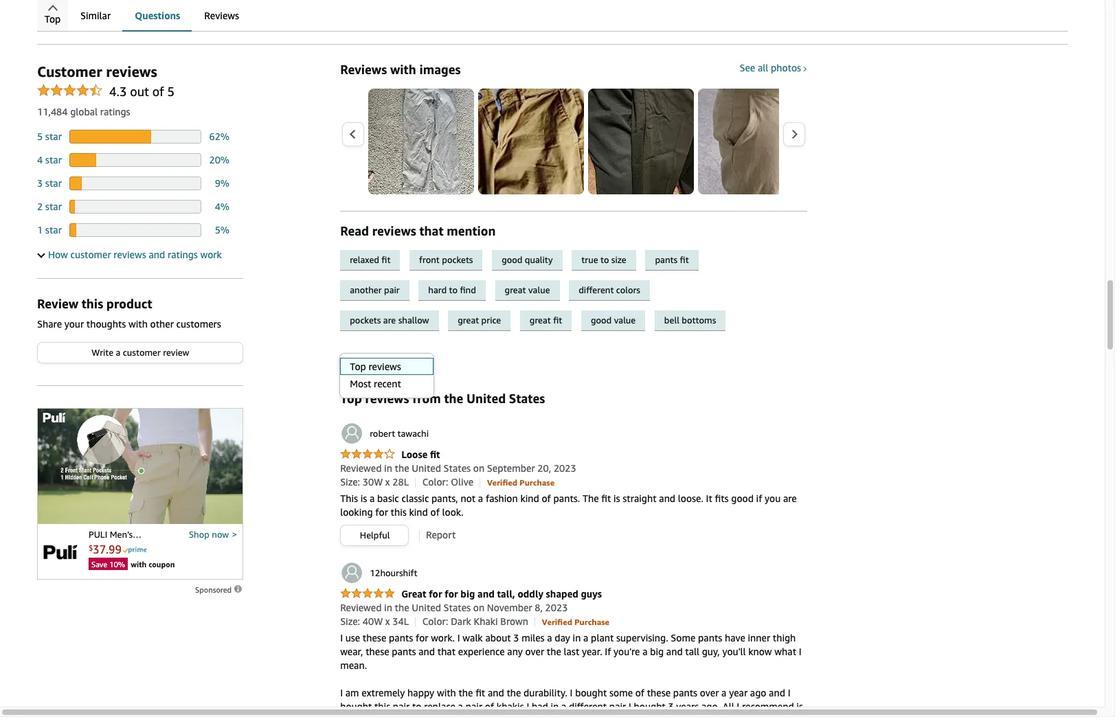 Task type: locate. For each thing, give the bounding box(es) containing it.
1 horizontal spatial you
[[765, 493, 781, 505]]

1 horizontal spatial ratings
[[168, 249, 198, 260]]

this up 'thoughts' at the top of the page
[[82, 296, 103, 311]]

0 horizontal spatial bought
[[340, 701, 372, 713]]

review this product share your thoughts with other customers
[[37, 296, 221, 330]]

relaxed fit
[[350, 254, 391, 265]]

1 vertical spatial to
[[449, 285, 458, 296]]

2 vertical spatial 3
[[668, 701, 674, 713]]

reinforce
[[379, 715, 418, 718]]

20% link
[[209, 154, 230, 166]]

expand image
[[37, 250, 45, 258]]

how customer reviews and ratings work button
[[37, 248, 222, 262]]

size
[[612, 254, 627, 265]]

straight
[[623, 493, 657, 505]]

1 horizontal spatial reviews
[[340, 62, 387, 77]]

a right write
[[116, 347, 121, 358]]

x left 34l
[[385, 616, 390, 628]]

shallow
[[398, 315, 429, 326]]

1 reviewed from the top
[[340, 463, 382, 475]]

these up someone
[[647, 688, 671, 699]]

bought up "could" at the bottom right
[[575, 688, 607, 699]]

0 vertical spatial pockets
[[442, 254, 473, 265]]

reviews
[[204, 10, 239, 21], [340, 62, 387, 77]]

with left images
[[390, 62, 416, 77]]

0 horizontal spatial great
[[458, 315, 479, 326]]

2 vertical spatial united
[[412, 602, 441, 614]]

sponsored link
[[195, 584, 243, 597]]

2
[[37, 201, 43, 212]]

you down extremely
[[361, 715, 377, 718]]

verified up fashion
[[487, 478, 518, 488]]

0 vertical spatial good
[[502, 254, 523, 265]]

5 progress bar from the top
[[70, 223, 201, 237]]

0 horizontal spatial to
[[412, 701, 422, 713]]

fit right the
[[602, 493, 611, 505]]

1 vertical spatial value
[[614, 315, 636, 326]]

over
[[525, 646, 544, 658], [700, 688, 719, 699]]

2 on from the top
[[473, 602, 485, 614]]

great inside 'link'
[[505, 285, 526, 296]]

top inside top reviews most recent
[[350, 361, 366, 373]]

a
[[116, 347, 121, 358], [370, 493, 375, 505], [478, 493, 483, 505], [547, 633, 552, 644], [584, 633, 589, 644], [643, 646, 648, 658], [722, 688, 727, 699], [458, 701, 463, 713], [562, 701, 567, 713], [664, 715, 670, 718]]

guy,
[[702, 646, 720, 658]]

62%
[[209, 131, 230, 142]]

0 vertical spatial ratings
[[100, 106, 130, 118]]

great for for big and tall, oddly shaped guys
[[402, 589, 602, 600]]

1 horizontal spatial are
[[783, 493, 797, 505]]

1 horizontal spatial to
[[449, 285, 458, 296]]

1 vertical spatial reviews
[[340, 62, 387, 77]]

purchase down 20,
[[520, 478, 555, 488]]

verified
[[487, 478, 518, 488], [542, 617, 573, 628]]

5 star link
[[37, 131, 62, 142]]

you'll
[[723, 646, 746, 658]]

progress bar for 2 star
[[70, 200, 201, 214]]

i right what
[[799, 646, 802, 658]]

on up color: dark khaki brown
[[473, 602, 485, 614]]

2 horizontal spatial great
[[530, 315, 551, 326]]

2 vertical spatial that
[[340, 715, 358, 718]]

pants
[[655, 254, 678, 265], [389, 633, 413, 644], [698, 633, 723, 644], [392, 646, 416, 658], [673, 688, 698, 699]]

| image left report
[[419, 531, 420, 541]]

1 horizontal spatial over
[[700, 688, 719, 699]]

1 vertical spatial 5
[[37, 131, 43, 142]]

1 vertical spatial good
[[591, 315, 612, 326]]

colors
[[616, 285, 640, 296]]

0 vertical spatial this
[[82, 296, 103, 311]]

top reviews option
[[340, 358, 434, 376]]

1 vertical spatial customer
[[123, 347, 161, 358]]

8,
[[535, 602, 543, 614]]

2 vertical spatial with
[[437, 688, 456, 699]]

1 color: from the top
[[423, 477, 448, 488]]

kind down classic
[[409, 507, 428, 519]]

for
[[375, 507, 388, 519], [429, 589, 442, 600], [445, 589, 458, 600], [416, 633, 429, 644]]

1 x from the top
[[385, 477, 390, 488]]

0 horizontal spatial over
[[525, 646, 544, 658]]

2 vertical spatial good
[[731, 493, 754, 505]]

color: up pants,
[[423, 477, 448, 488]]

these down size: 40w x 34l
[[363, 633, 386, 644]]

from
[[413, 391, 441, 406]]

different inside i am extremely happy with the fit and the durability. i bought some of these pants over a year ago and i bought this pair to replace a pair of khakis i had in a different pair i bought 3 years ago. all i recommend is that you reinforce the front button as it is sewn on, but could be someone a little better
[[569, 701, 607, 713]]

front inside i am extremely happy with the fit and the durability. i bought some of these pants over a year ago and i bought this pair to replace a pair of khakis i had in a different pair i bought 3 years ago. all i recommend is that you reinforce the front button as it is sewn on, but could be someone a little better
[[438, 715, 460, 718]]

progress bar for 1 star
[[70, 223, 201, 237]]

with inside i am extremely happy with the fit and the durability. i bought some of these pants over a year ago and i bought this pair to replace a pair of khakis i had in a different pair i bought 3 years ago. all i recommend is that you reinforce the front button as it is sewn on, but could be someone a little better
[[437, 688, 456, 699]]

is right recommend
[[797, 701, 803, 713]]

i
[[340, 633, 343, 644], [458, 633, 460, 644], [799, 646, 802, 658], [340, 688, 343, 699], [570, 688, 573, 699], [788, 688, 791, 699], [527, 701, 529, 713], [629, 701, 632, 713], [737, 701, 740, 713]]

star for 4 star
[[45, 154, 62, 166]]

color: dark khaki brown
[[423, 616, 529, 628]]

to for hard
[[449, 285, 458, 296]]

reviews for top reviews
[[361, 356, 386, 365]]

34l
[[393, 616, 409, 628]]

0 vertical spatial color:
[[423, 477, 448, 488]]

loose fit
[[402, 449, 440, 461]]

4 star link
[[37, 154, 62, 166]]

list box containing top reviews
[[340, 358, 434, 393]]

over inside i am extremely happy with the fit and the durability. i bought some of these pants over a year ago and i bought this pair to replace a pair of khakis i had in a different pair i bought 3 years ago. all i recommend is that you reinforce the front button as it is sewn on, but could be someone a little better
[[700, 688, 719, 699]]

of down pants,
[[431, 507, 440, 519]]

0 horizontal spatial customer
[[70, 249, 111, 260]]

star right 4
[[45, 154, 62, 166]]

fit right relaxed
[[382, 254, 391, 265]]

1 horizontal spatial 5
[[167, 84, 175, 99]]

value for great value
[[529, 285, 550, 296]]

this inside this is a basic classic pants, not a fashion kind of pants.  the fit is straight and loose. it fits good if you are looking for this kind of look.
[[391, 507, 407, 519]]

0 horizontal spatial ratings
[[100, 106, 130, 118]]

i up but
[[570, 688, 573, 699]]

united for for
[[412, 602, 441, 614]]

reviews up most
[[361, 356, 386, 365]]

12hourshift
[[370, 568, 418, 579]]

great down the good quality
[[505, 285, 526, 296]]

0 vertical spatial verified
[[487, 478, 518, 488]]

x for 40w
[[385, 616, 390, 628]]

0 vertical spatial reviewed
[[340, 463, 382, 475]]

list inside the top reviews element
[[368, 89, 1115, 194]]

1 vertical spatial purchase
[[575, 617, 610, 628]]

mean.
[[340, 660, 367, 672]]

1 vertical spatial different
[[569, 701, 607, 713]]

size: up this
[[340, 477, 360, 488]]

customer right how
[[70, 249, 111, 260]]

am
[[345, 688, 359, 699]]

1 vertical spatial that
[[438, 646, 456, 658]]

reviewed up 30w
[[340, 463, 382, 475]]

a up 'on,'
[[562, 701, 567, 713]]

good value
[[591, 315, 636, 326]]

next image
[[791, 130, 799, 140]]

reviews up previous icon at the left top
[[340, 62, 387, 77]]

for down basic
[[375, 507, 388, 519]]

reviewed for 30w
[[340, 463, 382, 475]]

fit
[[382, 254, 391, 265], [680, 254, 689, 265], [553, 315, 562, 326], [430, 449, 440, 461], [602, 493, 611, 505], [476, 688, 485, 699]]

pair up button
[[466, 701, 483, 713]]

verified purchase down september
[[487, 478, 555, 488]]

1 horizontal spatial good
[[591, 315, 612, 326]]

0 horizontal spatial value
[[529, 285, 550, 296]]

3 star
[[37, 177, 62, 189]]

different up "could" at the bottom right
[[569, 701, 607, 713]]

these right the wear,
[[366, 646, 389, 658]]

1 vertical spatial 3
[[514, 633, 519, 644]]

1 size: from the top
[[340, 477, 360, 488]]

5 right out
[[167, 84, 175, 99]]

bought up someone
[[634, 701, 666, 713]]

2 star link
[[37, 201, 62, 212]]

1 vertical spatial x
[[385, 616, 390, 628]]

1 vertical spatial over
[[700, 688, 719, 699]]

0 horizontal spatial 3
[[37, 177, 43, 189]]

ratings down 4.3
[[100, 106, 130, 118]]

in inside i use these pants for work. i walk about 3 miles a day in a plant supervising.  some pants have inner thigh wear, these pants and that experience any over the last year.  if you're a big and tall guy, you'll know what i mean.
[[573, 633, 581, 644]]

product
[[106, 296, 152, 311]]

top for top reviews
[[346, 356, 359, 365]]

x
[[385, 477, 390, 488], [385, 616, 390, 628]]

1 horizontal spatial 3
[[514, 633, 519, 644]]

1 vertical spatial this
[[391, 507, 407, 519]]

pockets are shallow
[[350, 315, 429, 326]]

1 vertical spatial united
[[412, 463, 441, 475]]

reviews up most recent link
[[369, 361, 401, 373]]

verified for september
[[487, 478, 518, 488]]

great for great value
[[505, 285, 526, 296]]

2 color: from the top
[[423, 616, 448, 628]]

how
[[48, 249, 68, 260]]

customer reviews
[[37, 63, 157, 80]]

1 horizontal spatial customer
[[123, 347, 161, 358]]

5 up 4
[[37, 131, 43, 142]]

that inside i use these pants for work. i walk about 3 miles a day in a plant supervising.  some pants have inner thigh wear, these pants and that experience any over the last year.  if you're a big and tall guy, you'll know what i mean.
[[438, 646, 456, 658]]

great value
[[505, 285, 550, 296]]

if
[[756, 493, 762, 505]]

1 horizontal spatial purchase
[[575, 617, 610, 628]]

a right not
[[478, 493, 483, 505]]

1 vertical spatial on
[[473, 602, 485, 614]]

report
[[426, 530, 456, 541]]

2 progress bar from the top
[[70, 153, 201, 167]]

list
[[368, 89, 1115, 194]]

different inside different colors link
[[579, 285, 614, 296]]

value inside great value 'link'
[[529, 285, 550, 296]]

pair
[[384, 285, 400, 296], [393, 701, 410, 713], [466, 701, 483, 713], [610, 701, 626, 713]]

reviews down recent
[[365, 391, 409, 406]]

value inside "good value" link
[[614, 315, 636, 326]]

pockets up hard to find
[[442, 254, 473, 265]]

the up 28l at the bottom left of page
[[395, 463, 409, 475]]

1 on from the top
[[473, 463, 485, 475]]

0 vertical spatial customer
[[70, 249, 111, 260]]

reviews right questions at the top left
[[204, 10, 239, 21]]

pockets down the another
[[350, 315, 381, 326]]

fit for loose fit
[[430, 449, 440, 461]]

0 vertical spatial verified purchase
[[487, 478, 555, 488]]

good left the quality
[[502, 254, 523, 265]]

to left size
[[601, 254, 609, 265]]

fit for great fit
[[553, 315, 562, 326]]

0 vertical spatial front
[[419, 254, 440, 265]]

purchase for pants.
[[520, 478, 555, 488]]

2 horizontal spatial good
[[731, 493, 754, 505]]

thoughts
[[86, 318, 126, 330]]

search image
[[44, 13, 53, 22]]

the up the khakis
[[507, 688, 521, 699]]

replace
[[424, 701, 456, 713]]

verified purchase link for 8,
[[542, 616, 610, 628]]

color: for pants,
[[423, 477, 448, 488]]

a left basic
[[370, 493, 375, 505]]

1 horizontal spatial value
[[614, 315, 636, 326]]

verified for november
[[542, 617, 573, 628]]

united down loose fit
[[412, 463, 441, 475]]

front down replace
[[438, 715, 460, 718]]

0 vertical spatial 5
[[167, 84, 175, 99]]

use
[[345, 633, 360, 644]]

with up replace
[[437, 688, 456, 699]]

size: 30w x 28l
[[340, 477, 409, 488]]

0 horizontal spatial are
[[383, 315, 396, 326]]

of left pants.
[[542, 493, 551, 505]]

verified up day
[[542, 617, 573, 628]]

2 horizontal spatial 3
[[668, 701, 674, 713]]

0 vertical spatial that
[[420, 223, 444, 238]]

1 star from the top
[[45, 131, 62, 142]]

fit down great value 'link'
[[553, 315, 562, 326]]

reviews up 'product'
[[114, 249, 146, 260]]

| image right olive
[[480, 478, 481, 488]]

3
[[37, 177, 43, 189], [514, 633, 519, 644], [668, 701, 674, 713]]

| image
[[415, 478, 416, 488], [480, 478, 481, 488], [419, 531, 420, 541], [415, 618, 416, 627]]

great down great value 'link'
[[530, 315, 551, 326]]

top reviews
[[346, 356, 386, 365]]

0 vertical spatial 2023
[[554, 463, 576, 475]]

color:
[[423, 477, 448, 488], [423, 616, 448, 628]]

walk
[[463, 633, 483, 644]]

1 horizontal spatial great
[[505, 285, 526, 296]]

3 progress bar from the top
[[70, 177, 201, 190]]

0 vertical spatial with
[[390, 62, 416, 77]]

united right the from
[[467, 391, 506, 406]]

over down the miles
[[525, 646, 544, 658]]

3 star link
[[37, 177, 62, 189]]

2 x from the top
[[385, 616, 390, 628]]

with down 'product'
[[129, 318, 148, 330]]

shaped
[[546, 589, 579, 600]]

0 horizontal spatial kind
[[409, 507, 428, 519]]

1 vertical spatial verified purchase
[[542, 617, 610, 628]]

list box
[[340, 358, 434, 393]]

a left day
[[547, 633, 552, 644]]

big down supervising.
[[650, 646, 664, 658]]

purchase up plant
[[575, 617, 610, 628]]

on for november
[[473, 602, 485, 614]]

1 vertical spatial verified
[[542, 617, 573, 628]]

0 horizontal spatial reviews
[[204, 10, 239, 21]]

11,484
[[37, 106, 68, 118]]

and left loose.
[[659, 493, 676, 505]]

0 horizontal spatial pockets
[[350, 315, 381, 326]]

1 vertical spatial pockets
[[350, 315, 381, 326]]

kind right fashion
[[521, 493, 539, 505]]

3 star from the top
[[45, 177, 62, 189]]

and up the khakis
[[488, 688, 504, 699]]

2 vertical spatial states
[[444, 602, 471, 614]]

it
[[506, 715, 512, 718]]

progress bar for 3 star
[[70, 177, 201, 190]]

0 vertical spatial different
[[579, 285, 614, 296]]

1 horizontal spatial kind
[[521, 493, 539, 505]]

2 star from the top
[[45, 154, 62, 166]]

day
[[555, 633, 570, 644]]

0 vertical spatial big
[[461, 589, 475, 600]]

all
[[758, 62, 769, 74]]

and inside how customer reviews and ratings work dropdown button
[[149, 249, 165, 260]]

0 horizontal spatial big
[[461, 589, 475, 600]]

reviews for top reviews most recent
[[369, 361, 401, 373]]

september
[[487, 463, 535, 475]]

this down extremely
[[375, 701, 391, 713]]

review
[[163, 347, 189, 358]]

bell bottoms link
[[655, 311, 733, 331]]

0 vertical spatial verified purchase link
[[487, 477, 555, 488]]

that up front pockets
[[420, 223, 444, 238]]

these inside i am extremely happy with the fit and the durability. i bought some of these pants over a year ago and i bought this pair to replace a pair of khakis i had in a different pair i bought 3 years ago. all i recommend is that you reinforce the front button as it is sewn on, but could be someone a little better
[[647, 688, 671, 699]]

different colors
[[579, 285, 640, 296]]

4 star from the top
[[45, 201, 62, 212]]

0 vertical spatial x
[[385, 477, 390, 488]]

to for true
[[601, 254, 609, 265]]

3 inside i use these pants for work. i walk about 3 miles a day in a plant supervising.  some pants have inner thigh wear, these pants and that experience any over the last year.  if you're a big and tall guy, you'll know what i mean.
[[514, 633, 519, 644]]

2023 for reviewed in the united states on november 8, 2023
[[545, 602, 568, 614]]

0 horizontal spatial good
[[502, 254, 523, 265]]

reviews for top reviews from the united states
[[365, 391, 409, 406]]

4 star
[[37, 154, 62, 166]]

3 down 4
[[37, 177, 43, 189]]

value
[[529, 285, 550, 296], [614, 315, 636, 326]]

verified purchase
[[487, 478, 555, 488], [542, 617, 610, 628]]

0 horizontal spatial you
[[361, 715, 377, 718]]

year
[[729, 688, 748, 699]]

pants inside i am extremely happy with the fit and the durability. i bought some of these pants over a year ago and i bought this pair to replace a pair of khakis i had in a different pair i bought 3 years ago. all i recommend is that you reinforce the front button as it is sewn on, but could be someone a little better
[[673, 688, 698, 699]]

that inside i am extremely happy with the fit and the durability. i bought some of these pants over a year ago and i bought this pair to replace a pair of khakis i had in a different pair i bought 3 years ago. all i recommend is that you reinforce the front button as it is sewn on, but could be someone a little better
[[340, 715, 358, 718]]

4 progress bar from the top
[[70, 200, 201, 214]]

reviews up 'relaxed fit' link
[[372, 223, 416, 238]]

with
[[390, 62, 416, 77], [129, 318, 148, 330], [437, 688, 456, 699]]

0 vertical spatial kind
[[521, 493, 539, 505]]

3 up any at the left of page
[[514, 633, 519, 644]]

united for fit
[[412, 463, 441, 475]]

0 vertical spatial on
[[473, 463, 485, 475]]

1 horizontal spatial verified
[[542, 617, 573, 628]]

size: for size: 40w x 34l
[[340, 616, 360, 628]]

november
[[487, 602, 532, 614]]

verified purchase link up day
[[542, 616, 610, 628]]

1 vertical spatial size:
[[340, 616, 360, 628]]

0 vertical spatial to
[[601, 254, 609, 265]]

fit for pants fit
[[680, 254, 689, 265]]

is left straight at right
[[614, 493, 620, 505]]

customer left the review
[[123, 347, 161, 358]]

| image right 34l
[[415, 618, 416, 627]]

1 vertical spatial front
[[438, 715, 460, 718]]

sewn
[[524, 715, 546, 718]]

progress bar for 5 star
[[70, 130, 201, 144]]

big up 'reviewed in the united states on november 8, 2023'
[[461, 589, 475, 600]]

images
[[420, 62, 461, 77]]

reviews inside top reviews most recent
[[369, 361, 401, 373]]

2 horizontal spatial to
[[601, 254, 609, 265]]

1 vertical spatial color:
[[423, 616, 448, 628]]

1 vertical spatial with
[[129, 318, 148, 330]]

front down read reviews that mention
[[419, 254, 440, 265]]

thigh
[[773, 633, 796, 644]]

and inside this is a basic classic pants, not a fashion kind of pants.  the fit is straight and loose. it fits good if you are looking for this kind of look.
[[659, 493, 676, 505]]

1 vertical spatial 2023
[[545, 602, 568, 614]]

2 size: from the top
[[340, 616, 360, 628]]

1 vertical spatial verified purchase link
[[542, 616, 610, 628]]

0 horizontal spatial purchase
[[520, 478, 555, 488]]

size: up use in the bottom left of the page
[[340, 616, 360, 628]]

miles
[[522, 633, 545, 644]]

how customer reviews and ratings work
[[48, 249, 222, 260]]

0 vertical spatial you
[[765, 493, 781, 505]]

1 vertical spatial you
[[361, 715, 377, 718]]

relaxed fit link
[[340, 250, 410, 271]]

ratings left work
[[168, 249, 198, 260]]

1 progress bar from the top
[[70, 130, 201, 144]]

reviewed up 40w
[[340, 602, 382, 614]]

5 star from the top
[[45, 224, 62, 236]]

have
[[725, 633, 746, 644]]

1 vertical spatial ratings
[[168, 249, 198, 260]]

supervising.
[[617, 633, 669, 644]]

2 vertical spatial to
[[412, 701, 422, 713]]

2023
[[554, 463, 576, 475], [545, 602, 568, 614]]

progress bar
[[70, 130, 201, 144], [70, 153, 201, 167], [70, 177, 201, 190], [70, 200, 201, 214], [70, 223, 201, 237]]

2023 right 20,
[[554, 463, 576, 475]]

to left "find"
[[449, 285, 458, 296]]

helpful link
[[341, 526, 408, 546]]

good for good value
[[591, 315, 612, 326]]

2 reviewed from the top
[[340, 602, 382, 614]]



Task type: describe. For each thing, give the bounding box(es) containing it.
on for september
[[473, 463, 485, 475]]

write a customer review
[[92, 347, 189, 358]]

fit for relaxed fit
[[382, 254, 391, 265]]

this
[[340, 493, 358, 505]]

star for 3 star
[[45, 177, 62, 189]]

for up 'reviewed in the united states on november 8, 2023'
[[445, 589, 458, 600]]

oddly
[[518, 589, 544, 600]]

robert
[[370, 428, 395, 439]]

happy
[[408, 688, 435, 699]]

you inside this is a basic classic pants, not a fashion kind of pants.  the fit is straight and loose. it fits good if you are looking for this kind of look.
[[765, 493, 781, 505]]

star for 1 star
[[45, 224, 62, 236]]

different colors link
[[569, 280, 657, 301]]

5% link
[[215, 224, 230, 236]]

reviewed in the united states on november 8, 2023
[[340, 602, 568, 614]]

is right the it
[[515, 715, 522, 718]]

brown
[[501, 616, 529, 628]]

Search in reviews, Q&A... search field
[[37, 8, 587, 29]]

a left little
[[664, 715, 670, 718]]

great fit
[[530, 315, 562, 326]]

another pair
[[350, 285, 400, 296]]

mention
[[447, 223, 496, 238]]

1 horizontal spatial pockets
[[442, 254, 473, 265]]

a up year.
[[584, 633, 589, 644]]

for inside this is a basic classic pants, not a fashion kind of pants.  the fit is straight and loose. it fits good if you are looking for this kind of look.
[[375, 507, 388, 519]]

with inside 'review this product share your thoughts with other customers'
[[129, 318, 148, 330]]

classic
[[402, 493, 429, 505]]

pants inside pants fit link
[[655, 254, 678, 265]]

size: for size: 30w x 28l
[[340, 477, 360, 488]]

1 vertical spatial kind
[[409, 507, 428, 519]]

0 vertical spatial are
[[383, 315, 396, 326]]

2 horizontal spatial bought
[[634, 701, 666, 713]]

and down some
[[667, 646, 683, 658]]

color: for work.
[[423, 616, 448, 628]]

and down work. at the left of the page
[[419, 646, 435, 658]]

tawachi
[[398, 428, 429, 439]]

pair inside 'link'
[[384, 285, 400, 296]]

a down supervising.
[[643, 646, 648, 658]]

great
[[402, 589, 426, 600]]

pockets are shallow link
[[340, 311, 448, 331]]

loose.
[[678, 493, 704, 505]]

1 vertical spatial these
[[366, 646, 389, 658]]

tall,
[[497, 589, 515, 600]]

value for good value
[[614, 315, 636, 326]]

top reviews element
[[37, 44, 1115, 718]]

ago.
[[702, 701, 720, 713]]

extremely
[[362, 688, 405, 699]]

customer inside dropdown button
[[70, 249, 111, 260]]

a left 'year'
[[722, 688, 727, 699]]

dark
[[451, 616, 471, 628]]

the down replace
[[421, 715, 435, 718]]

i right all
[[737, 701, 740, 713]]

bottoms
[[682, 315, 716, 326]]

of right out
[[152, 84, 164, 99]]

pants fit
[[655, 254, 689, 265]]

fit inside this is a basic classic pants, not a fashion kind of pants.  the fit is straight and loose. it fits good if you are looking for this kind of look.
[[602, 493, 611, 505]]

olive
[[451, 477, 474, 488]]

front pockets link
[[410, 250, 492, 271]]

and up recommend
[[769, 688, 786, 699]]

top for top
[[44, 13, 61, 25]]

2 star
[[37, 201, 62, 212]]

read reviews that mention
[[340, 223, 496, 238]]

see all photos
[[740, 62, 801, 74]]

pair up be
[[610, 701, 626, 713]]

states for november
[[444, 602, 471, 614]]

and inside great for for big and tall, oddly shaped guys link
[[478, 589, 495, 600]]

work.
[[431, 633, 455, 644]]

your
[[64, 318, 84, 330]]

better
[[695, 715, 722, 718]]

to inside i am extremely happy with the fit and the durability. i bought some of these pants over a year ago and i bought this pair to replace a pair of khakis i had in a different pair i bought 3 years ago. all i recommend is that you reinforce the front button as it is sewn on, but could be someone a little better
[[412, 701, 422, 713]]

reviews inside dropdown button
[[114, 249, 146, 260]]

previous image
[[349, 130, 357, 140]]

reviews with images
[[340, 62, 461, 77]]

front pockets
[[419, 254, 473, 265]]

for right great
[[429, 589, 442, 600]]

i up someone
[[629, 701, 632, 713]]

11,484 global ratings
[[37, 106, 130, 118]]

read
[[340, 223, 369, 238]]

0 vertical spatial united
[[467, 391, 506, 406]]

progress bar for 4 star
[[70, 153, 201, 167]]

great for great fit
[[530, 315, 551, 326]]

30w
[[363, 477, 383, 488]]

hard
[[428, 285, 447, 296]]

write a customer review link
[[38, 343, 243, 363]]

for inside i use these pants for work. i walk about 3 miles a day in a plant supervising.  some pants have inner thigh wear, these pants and that experience any over the last year.  if you're a big and tall guy, you'll know what i mean.
[[416, 633, 429, 644]]

4
[[37, 154, 43, 166]]

i up recommend
[[788, 688, 791, 699]]

verified purchase link for 20,
[[487, 477, 555, 488]]

3 inside i am extremely happy with the fit and the durability. i bought some of these pants over a year ago and i bought this pair to replace a pair of khakis i had in a different pair i bought 3 years ago. all i recommend is that you reinforce the front button as it is sewn on, but could be someone a little better
[[668, 701, 674, 713]]

good inside this is a basic classic pants, not a fashion kind of pants.  the fit is straight and loose. it fits good if you are looking for this kind of look.
[[731, 493, 754, 505]]

but
[[565, 715, 580, 718]]

tall
[[685, 646, 700, 658]]

40w
[[363, 616, 383, 628]]

look.
[[442, 507, 464, 519]]

this inside i am extremely happy with the fit and the durability. i bought some of these pants over a year ago and i bought this pair to replace a pair of khakis i had in a different pair i bought 3 years ago. all i recommend is that you reinforce the front button as it is sewn on, but could be someone a little better
[[375, 701, 391, 713]]

pants,
[[432, 493, 458, 505]]

the inside i use these pants for work. i walk about 3 miles a day in a plant supervising.  some pants have inner thigh wear, these pants and that experience any over the last year.  if you're a big and tall guy, you'll know what i mean.
[[547, 646, 561, 658]]

i use these pants for work. i walk about 3 miles a day in a plant supervising.  some pants have inner thigh wear, these pants and that experience any over the last year.  if you're a big and tall guy, you'll know what i mean.
[[340, 633, 802, 672]]

wear,
[[340, 646, 363, 658]]

see all photos link
[[740, 62, 808, 74]]

little
[[672, 715, 693, 718]]

inner
[[748, 633, 771, 644]]

5%
[[215, 224, 230, 236]]

be
[[609, 715, 620, 718]]

5 star
[[37, 131, 62, 142]]

1 horizontal spatial bought
[[575, 688, 607, 699]]

leave feedback on sponsored ad element
[[195, 586, 243, 595]]

in down loose fit link
[[384, 463, 392, 475]]

star for 2 star
[[45, 201, 62, 212]]

12hourshift link
[[340, 562, 418, 585]]

another
[[350, 285, 382, 296]]

color: olive
[[423, 477, 474, 488]]

had
[[532, 701, 548, 713]]

big inside i use these pants for work. i walk about 3 miles a day in a plant supervising.  some pants have inner thigh wear, these pants and that experience any over the last year.  if you're a big and tall guy, you'll know what i mean.
[[650, 646, 664, 658]]

dropdown image
[[422, 358, 429, 364]]

share
[[37, 318, 62, 330]]

in up size: 40w x 34l
[[384, 602, 392, 614]]

sponsored
[[195, 586, 234, 595]]

great price link
[[448, 311, 520, 331]]

find
[[460, 285, 476, 296]]

you inside i am extremely happy with the fit and the durability. i bought some of these pants over a year ago and i bought this pair to replace a pair of khakis i had in a different pair i bought 3 years ago. all i recommend is that you reinforce the front button as it is sewn on, but could be someone a little better
[[361, 715, 377, 718]]

true
[[582, 254, 598, 265]]

not
[[461, 493, 476, 505]]

is right this
[[361, 493, 367, 505]]

i up sewn
[[527, 701, 529, 713]]

reviews for reviews with images
[[340, 62, 387, 77]]

fit inside i am extremely happy with the fit and the durability. i bought some of these pants over a year ago and i bought this pair to replace a pair of khakis i had in a different pair i bought 3 years ago. all i recommend is that you reinforce the front button as it is sewn on, but could be someone a little better
[[476, 688, 485, 699]]

recent
[[374, 378, 401, 390]]

pair up reinforce
[[393, 701, 410, 713]]

i left walk
[[458, 633, 460, 644]]

0 vertical spatial these
[[363, 633, 386, 644]]

plant
[[591, 633, 614, 644]]

see
[[740, 62, 756, 74]]

could
[[583, 715, 606, 718]]

are inside this is a basic classic pants, not a fashion kind of pants.  the fit is straight and loose. it fits good if you are looking for this kind of look.
[[783, 493, 797, 505]]

hard to find link
[[419, 280, 495, 301]]

in inside i am extremely happy with the fit and the durability. i bought some of these pants over a year ago and i bought this pair to replace a pair of khakis i had in a different pair i bought 3 years ago. all i recommend is that you reinforce the front button as it is sewn on, but could be someone a little better
[[551, 701, 559, 713]]

9%
[[215, 177, 230, 189]]

recommend
[[742, 701, 794, 713]]

top reviews from the united states
[[340, 391, 545, 406]]

20,
[[538, 463, 551, 475]]

another pair link
[[340, 280, 419, 301]]

i am extremely happy with the fit and the durability. i bought some of these pants over a year ago and i bought this pair to replace a pair of khakis i had in a different pair i bought 3 years ago. all i recommend is that you reinforce the front button as it is sewn on, but could be someone a little better
[[340, 688, 803, 718]]

a up button
[[458, 701, 463, 713]]

| image right 28l at the bottom left of page
[[415, 478, 416, 488]]

top for top reviews from the united states
[[340, 391, 362, 406]]

0 vertical spatial 3
[[37, 177, 43, 189]]

purchase for a
[[575, 617, 610, 628]]

reviews for read reviews that mention
[[372, 223, 416, 238]]

i left am
[[340, 688, 343, 699]]

0 horizontal spatial 5
[[37, 131, 43, 142]]

great for great price
[[458, 315, 479, 326]]

1 star link
[[37, 224, 62, 236]]

out
[[130, 84, 149, 99]]

customers
[[176, 318, 221, 330]]

the up 34l
[[395, 602, 409, 614]]

photos
[[771, 62, 801, 74]]

verified purchase for 8,
[[542, 617, 610, 628]]

ago
[[750, 688, 767, 699]]

2023 for reviewed in the united states on september 20, 2023
[[554, 463, 576, 475]]

reviewed for 40w
[[340, 602, 382, 614]]

1 star
[[37, 224, 62, 236]]

over inside i use these pants for work. i walk about 3 miles a day in a plant supervising.  some pants have inner thigh wear, these pants and that experience any over the last year.  if you're a big and tall guy, you'll know what i mean.
[[525, 646, 544, 658]]

reviews for reviews
[[204, 10, 239, 21]]

x for 30w
[[385, 477, 390, 488]]

button
[[462, 715, 492, 718]]

states for september
[[444, 463, 471, 475]]

0 vertical spatial states
[[509, 391, 545, 406]]

good for good quality
[[502, 254, 523, 265]]

ratings inside dropdown button
[[168, 249, 198, 260]]

of up button
[[485, 701, 494, 713]]

star for 5 star
[[45, 131, 62, 142]]

the up button
[[459, 688, 473, 699]]

reviews for customer reviews
[[106, 63, 157, 80]]

top for top reviews most recent
[[350, 361, 366, 373]]

| image
[[535, 618, 536, 627]]

of right some
[[636, 688, 645, 699]]

i left use in the bottom left of the page
[[340, 633, 343, 644]]

verified purchase for 20,
[[487, 478, 555, 488]]

this inside 'review this product share your thoughts with other customers'
[[82, 296, 103, 311]]

it
[[706, 493, 713, 505]]

1 horizontal spatial with
[[390, 62, 416, 77]]

great for for big and tall, oddly shaped guys link
[[340, 589, 602, 601]]

the right the from
[[444, 391, 463, 406]]

basic
[[377, 493, 399, 505]]

most
[[350, 378, 371, 390]]



Task type: vqa. For each thing, say whether or not it's contained in the screenshot.
FREE associated with Tue, Dec 5
no



